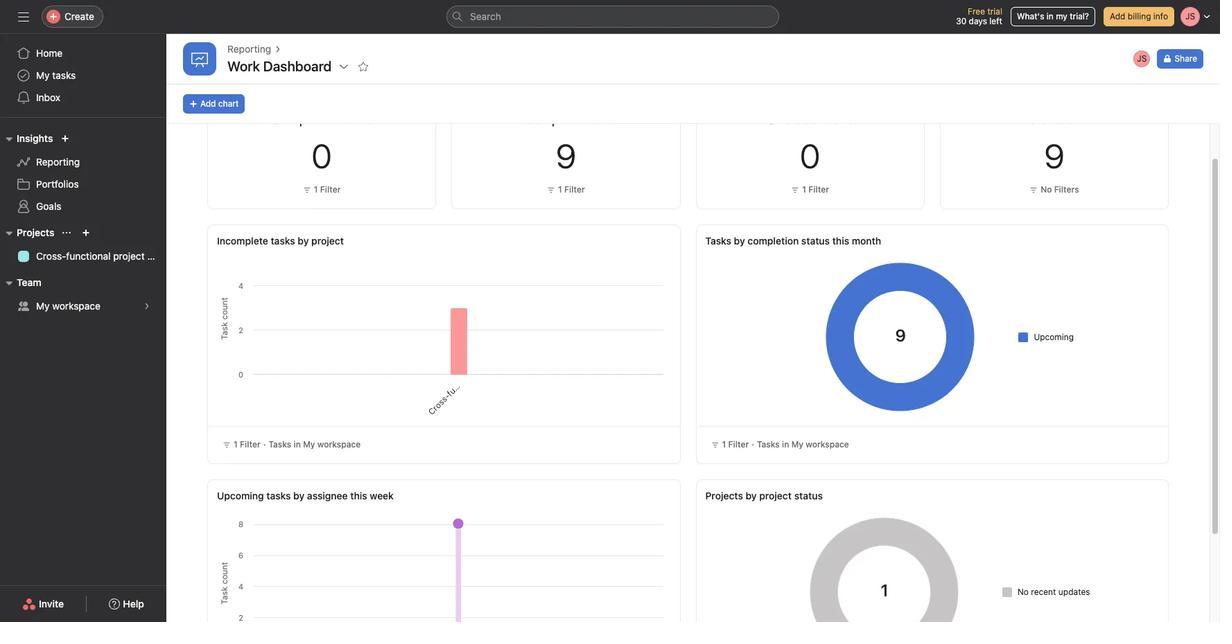 Task type: locate. For each thing, give the bounding box(es) containing it.
9 down the incomplete tasks
[[556, 137, 576, 175]]

this month
[[832, 235, 881, 247]]

2 tasks in my workspace from the left
[[757, 440, 849, 450]]

no recent updates
[[1018, 587, 1090, 597]]

help button
[[100, 592, 153, 617]]

0 vertical spatial upcoming
[[1034, 332, 1074, 342]]

functional
[[66, 250, 111, 262]]

0 horizontal spatial 9
[[556, 137, 576, 175]]

1 horizontal spatial reporting
[[227, 43, 271, 55]]

1 filter for overdue tasks
[[802, 184, 829, 195]]

1 horizontal spatial by
[[734, 235, 745, 247]]

1 horizontal spatial 0
[[800, 137, 820, 175]]

tasks inside global element
[[52, 69, 76, 81]]

reporting link up work dashboard
[[227, 42, 271, 57]]

2 vertical spatial tasks
[[266, 490, 291, 502]]

inbox
[[36, 92, 60, 103]]

1 horizontal spatial upcoming
[[1034, 332, 1074, 342]]

0 vertical spatial add
[[1110, 11, 1125, 21]]

my
[[1056, 11, 1068, 21]]

1 vertical spatial projects
[[705, 490, 743, 502]]

filter for incomplete tasks
[[564, 184, 585, 195]]

1 horizontal spatial add
[[1110, 11, 1125, 21]]

no left filters
[[1041, 184, 1052, 195]]

0 down completed tasks
[[312, 137, 332, 175]]

1 9 from the left
[[556, 137, 576, 175]]

what's in my trial? button
[[1011, 7, 1095, 26]]

9 button
[[556, 137, 576, 175], [1044, 137, 1064, 175]]

tasks left by project
[[271, 235, 295, 247]]

0 horizontal spatial tasks in my workspace
[[269, 440, 361, 450]]

add left billing
[[1110, 11, 1125, 21]]

add billing info
[[1110, 11, 1168, 21]]

1 filter button for overdue tasks
[[788, 183, 833, 197]]

search button
[[446, 6, 779, 28]]

completed tasks
[[271, 111, 373, 127]]

9
[[556, 137, 576, 175], [1044, 137, 1064, 175]]

reporting link
[[227, 42, 271, 57], [8, 151, 158, 173]]

add
[[1110, 11, 1125, 21], [200, 98, 216, 109]]

js
[[1137, 53, 1147, 64]]

plan
[[147, 250, 166, 262]]

free trial 30 days left
[[956, 6, 1002, 26]]

tasks
[[52, 69, 76, 81], [271, 235, 295, 247], [266, 490, 291, 502]]

9 up no filters button
[[1044, 137, 1064, 175]]

projects
[[17, 227, 54, 238], [705, 490, 743, 502]]

1 filter button for completed tasks
[[299, 183, 344, 197]]

1 horizontal spatial workspace
[[317, 440, 361, 450]]

1 vertical spatial tasks
[[271, 235, 295, 247]]

in
[[1047, 11, 1054, 21], [294, 440, 301, 450], [782, 440, 789, 450]]

my down team
[[36, 300, 50, 312]]

30
[[956, 16, 967, 26]]

portfolios link
[[8, 173, 158, 196]]

tasks left completion
[[705, 235, 731, 247]]

1 for overdue tasks
[[802, 184, 806, 195]]

1 vertical spatial reporting link
[[8, 151, 158, 173]]

hide sidebar image
[[18, 11, 29, 22]]

cross-functional project plan link
[[8, 245, 166, 268]]

projects inside projects dropdown button
[[17, 227, 54, 238]]

2 9 button from the left
[[1044, 137, 1064, 175]]

1 1 filter button from the left
[[299, 183, 344, 197]]

projects left project status
[[705, 490, 743, 502]]

project
[[113, 250, 145, 262]]

my up inbox
[[36, 69, 50, 81]]

1 horizontal spatial 9
[[1044, 137, 1064, 175]]

0 horizontal spatial by
[[293, 490, 305, 502]]

1 horizontal spatial 9 button
[[1044, 137, 1064, 175]]

0 horizontal spatial workspace
[[52, 300, 100, 312]]

0 horizontal spatial in
[[294, 440, 301, 450]]

add for add chart
[[200, 98, 216, 109]]

tasks
[[705, 235, 731, 247], [269, 440, 291, 450], [757, 440, 780, 450]]

1 filter for completed tasks
[[314, 184, 341, 195]]

tasks in my workspace
[[269, 440, 361, 450], [757, 440, 849, 450]]

0 horizontal spatial 9 button
[[556, 137, 576, 175]]

my up project status
[[791, 440, 804, 450]]

0 horizontal spatial 1 filter button
[[299, 183, 344, 197]]

in up the upcoming tasks by assignee this week
[[294, 440, 301, 450]]

reporting up work dashboard
[[227, 43, 271, 55]]

1 horizontal spatial tasks in my workspace
[[757, 440, 849, 450]]

0 button for overdue tasks
[[800, 137, 820, 175]]

add inside 'button'
[[200, 98, 216, 109]]

reporting link down new 'icon'
[[8, 151, 158, 173]]

left
[[990, 16, 1002, 26]]

projects up cross-
[[17, 227, 54, 238]]

workspace up assignee
[[317, 440, 361, 450]]

1 9 button from the left
[[556, 137, 576, 175]]

cross-
[[36, 250, 66, 262]]

projects by project status
[[705, 490, 823, 502]]

2 horizontal spatial by
[[746, 490, 757, 502]]

overdue tasks
[[767, 111, 854, 127]]

0 horizontal spatial add
[[200, 98, 216, 109]]

by for projects
[[746, 490, 757, 502]]

1
[[314, 184, 318, 195], [558, 184, 562, 195], [802, 184, 806, 195], [234, 440, 238, 450], [722, 440, 726, 450]]

0 down overdue tasks
[[800, 137, 820, 175]]

reporting inside reporting link
[[36, 156, 80, 168]]

1 for completed tasks
[[314, 184, 318, 195]]

home
[[36, 47, 63, 59]]

0 horizontal spatial tasks
[[269, 440, 291, 450]]

1 horizontal spatial projects
[[705, 490, 743, 502]]

by left completion
[[734, 235, 745, 247]]

add inside button
[[1110, 11, 1125, 21]]

1 vertical spatial reporting
[[36, 156, 80, 168]]

1 horizontal spatial no
[[1041, 184, 1052, 195]]

add chart
[[200, 98, 239, 109]]

my workspace link
[[8, 295, 158, 318]]

chart
[[218, 98, 239, 109]]

in left my
[[1047, 11, 1054, 21]]

tasks in my workspace for by project
[[269, 440, 361, 450]]

1 vertical spatial no
[[1018, 587, 1029, 597]]

0 vertical spatial tasks
[[52, 69, 76, 81]]

add chart button
[[183, 94, 245, 114]]

1 filter
[[314, 184, 341, 195], [558, 184, 585, 195], [802, 184, 829, 195], [234, 440, 260, 450], [722, 440, 749, 450]]

1 vertical spatial upcoming
[[217, 490, 264, 502]]

2 horizontal spatial 1 filter button
[[788, 183, 833, 197]]

my tasks link
[[8, 64, 158, 87]]

0 horizontal spatial reporting
[[36, 156, 80, 168]]

filter
[[320, 184, 341, 195], [564, 184, 585, 195], [809, 184, 829, 195], [240, 440, 260, 450], [728, 440, 749, 450]]

my
[[36, 69, 50, 81], [36, 300, 50, 312], [303, 440, 315, 450], [791, 440, 804, 450]]

0 for completed tasks
[[312, 137, 332, 175]]

0 vertical spatial reporting link
[[227, 42, 271, 57]]

1 for incomplete tasks
[[558, 184, 562, 195]]

upcoming for upcoming
[[1034, 332, 1074, 342]]

0 button
[[312, 137, 332, 175], [800, 137, 820, 175]]

1 horizontal spatial 1 filter button
[[544, 183, 588, 197]]

2 horizontal spatial tasks
[[757, 440, 780, 450]]

add to starred image
[[358, 61, 369, 72]]

2 0 from the left
[[800, 137, 820, 175]]

team button
[[0, 275, 41, 291]]

0 horizontal spatial 0 button
[[312, 137, 332, 175]]

0 button down completed tasks
[[312, 137, 332, 175]]

portfolios
[[36, 178, 79, 190]]

js button
[[1132, 49, 1152, 69]]

2 1 filter button from the left
[[544, 183, 588, 197]]

0 horizontal spatial projects
[[17, 227, 54, 238]]

tasks in my workspace up the upcoming tasks by assignee this week
[[269, 440, 361, 450]]

info
[[1153, 11, 1168, 21]]

workspace up project status
[[806, 440, 849, 450]]

by left assignee
[[293, 490, 305, 502]]

0 horizontal spatial no
[[1018, 587, 1029, 597]]

filter for overdue tasks
[[809, 184, 829, 195]]

3 1 filter button from the left
[[788, 183, 833, 197]]

1 tasks in my workspace from the left
[[269, 440, 361, 450]]

trial?
[[1070, 11, 1089, 21]]

1 0 from the left
[[312, 137, 332, 175]]

in for tasks by completion status this month
[[782, 440, 789, 450]]

no
[[1041, 184, 1052, 195], [1018, 587, 1029, 597]]

0 horizontal spatial upcoming
[[217, 490, 264, 502]]

2 horizontal spatial workspace
[[806, 440, 849, 450]]

search
[[470, 10, 501, 22]]

show options, current sort, top image
[[63, 229, 71, 237]]

0 button down overdue tasks
[[800, 137, 820, 175]]

0 horizontal spatial 0
[[312, 137, 332, 175]]

0
[[312, 137, 332, 175], [800, 137, 820, 175]]

0 vertical spatial projects
[[17, 227, 54, 238]]

1 filter button
[[299, 183, 344, 197], [544, 183, 588, 197], [788, 183, 833, 197]]

workspace down cross-functional project plan link
[[52, 300, 100, 312]]

incomplete
[[217, 235, 268, 247]]

0 button for completed tasks
[[312, 137, 332, 175]]

no inside button
[[1041, 184, 1052, 195]]

9 button up no filters button
[[1044, 137, 1064, 175]]

reporting
[[227, 43, 271, 55], [36, 156, 80, 168]]

9 button down the incomplete tasks
[[556, 137, 576, 175]]

tasks for tasks by completion status this month
[[757, 440, 780, 450]]

create button
[[42, 6, 103, 28]]

2 horizontal spatial in
[[1047, 11, 1054, 21]]

no left recent on the right bottom of page
[[1018, 587, 1029, 597]]

tasks for incomplete
[[271, 235, 295, 247]]

reporting up portfolios
[[36, 156, 80, 168]]

updates
[[1059, 587, 1090, 597]]

by left project status
[[746, 490, 757, 502]]

2 9 from the left
[[1044, 137, 1064, 175]]

upcoming
[[1034, 332, 1074, 342], [217, 490, 264, 502]]

tasks up the upcoming tasks by assignee this week
[[269, 440, 291, 450]]

what's
[[1017, 11, 1044, 21]]

my up the upcoming tasks by assignee this week
[[303, 440, 315, 450]]

help
[[123, 598, 144, 610]]

incomplete tasks
[[515, 111, 617, 127]]

1 0 button from the left
[[312, 137, 332, 175]]

tasks down home
[[52, 69, 76, 81]]

0 vertical spatial no
[[1041, 184, 1052, 195]]

in up project status
[[782, 440, 789, 450]]

tasks left assignee
[[266, 490, 291, 502]]

workspace
[[52, 300, 100, 312], [317, 440, 361, 450], [806, 440, 849, 450]]

1 horizontal spatial in
[[782, 440, 789, 450]]

1 horizontal spatial reporting link
[[227, 42, 271, 57]]

my workspace
[[36, 300, 100, 312]]

no filters
[[1041, 184, 1079, 195]]

incomplete tasks by project
[[217, 235, 344, 247]]

1 horizontal spatial 0 button
[[800, 137, 820, 175]]

free
[[968, 6, 985, 17]]

goals
[[36, 200, 61, 212]]

tasks in my workspace up project status
[[757, 440, 849, 450]]

by
[[734, 235, 745, 247], [293, 490, 305, 502], [746, 490, 757, 502]]

1 vertical spatial add
[[200, 98, 216, 109]]

2 0 button from the left
[[800, 137, 820, 175]]

add left chart
[[200, 98, 216, 109]]

tasks up the projects by project status at the right
[[757, 440, 780, 450]]



Task type: describe. For each thing, give the bounding box(es) containing it.
create
[[64, 10, 94, 22]]

project status
[[759, 490, 823, 502]]

my inside the teams element
[[36, 300, 50, 312]]

in for incomplete tasks by project
[[294, 440, 301, 450]]

add billing info button
[[1104, 7, 1174, 26]]

projects for projects by project status
[[705, 490, 743, 502]]

days
[[969, 16, 987, 26]]

no filters button
[[1026, 183, 1083, 197]]

home link
[[8, 42, 158, 64]]

team
[[17, 277, 41, 288]]

workspace for tasks by completion status this month
[[806, 440, 849, 450]]

workspace inside the teams element
[[52, 300, 100, 312]]

no for no recent updates
[[1018, 587, 1029, 597]]

see details, my workspace image
[[143, 302, 151, 311]]

0 vertical spatial reporting
[[227, 43, 271, 55]]

projects button
[[0, 225, 54, 241]]

invite button
[[13, 592, 73, 617]]

assignee
[[307, 490, 348, 502]]

goals link
[[8, 196, 158, 218]]

tasks for my
[[52, 69, 76, 81]]

9 button for total tasks
[[1044, 137, 1064, 175]]

my tasks
[[36, 69, 76, 81]]

trial
[[987, 6, 1002, 17]]

insights element
[[0, 126, 166, 220]]

tasks by completion status this month
[[705, 235, 881, 247]]

invite
[[39, 598, 64, 610]]

show options image
[[339, 61, 350, 72]]

inbox link
[[8, 87, 158, 109]]

filters
[[1054, 184, 1079, 195]]

add for add billing info
[[1110, 11, 1125, 21]]

cross-functional project plan
[[36, 250, 166, 262]]

1 filter button for incomplete tasks
[[544, 183, 588, 197]]

9 for incomplete tasks
[[556, 137, 576, 175]]

9 button for incomplete tasks
[[556, 137, 576, 175]]

tasks for incomplete tasks by project
[[269, 440, 291, 450]]

what's in my trial?
[[1017, 11, 1089, 21]]

teams element
[[0, 270, 166, 320]]

9 for total tasks
[[1044, 137, 1064, 175]]

1 horizontal spatial tasks
[[705, 235, 731, 247]]

share button
[[1157, 49, 1204, 69]]

insights button
[[0, 130, 53, 147]]

billing
[[1128, 11, 1151, 21]]

work dashboard
[[227, 58, 332, 74]]

projects for projects
[[17, 227, 54, 238]]

upcoming tasks by assignee this week
[[217, 490, 394, 502]]

completion
[[748, 235, 799, 247]]

tasks for upcoming
[[266, 490, 291, 502]]

status
[[801, 235, 830, 247]]

new project or portfolio image
[[82, 229, 90, 237]]

workspace for incomplete tasks by project
[[317, 440, 361, 450]]

total tasks
[[1022, 111, 1087, 127]]

insights
[[17, 132, 53, 144]]

by for tasks
[[734, 235, 745, 247]]

by project
[[298, 235, 344, 247]]

projects element
[[0, 220, 166, 270]]

recent
[[1031, 587, 1056, 597]]

report image
[[191, 51, 208, 67]]

this week
[[350, 490, 394, 502]]

no for no filters
[[1041, 184, 1052, 195]]

tasks in my workspace for completion
[[757, 440, 849, 450]]

new image
[[61, 134, 70, 143]]

share
[[1175, 53, 1197, 64]]

1 filter for incomplete tasks
[[558, 184, 585, 195]]

global element
[[0, 34, 166, 117]]

search list box
[[446, 6, 779, 28]]

filter for completed tasks
[[320, 184, 341, 195]]

my inside global element
[[36, 69, 50, 81]]

0 for overdue tasks
[[800, 137, 820, 175]]

in inside button
[[1047, 11, 1054, 21]]

upcoming for upcoming tasks by assignee this week
[[217, 490, 264, 502]]

0 horizontal spatial reporting link
[[8, 151, 158, 173]]



Task type: vqa. For each thing, say whether or not it's contained in the screenshot.
Mark complete icon in the Have fun 'cell'
no



